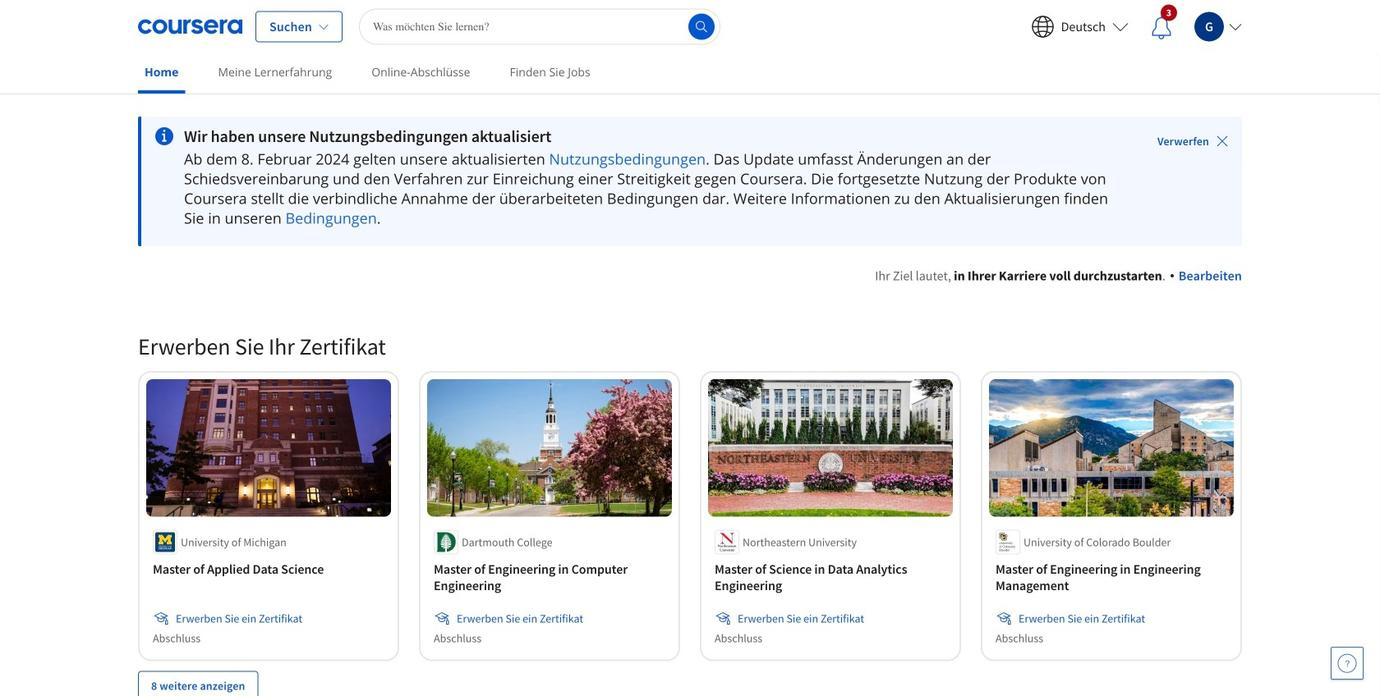 Task type: vqa. For each thing, say whether or not it's contained in the screenshot.
COURSERA "image" in the left of the page
yes



Task type: locate. For each thing, give the bounding box(es) containing it.
informationen: wir haben unsere nutzungsbedingungen aktualisiert element
[[184, 127, 1111, 146]]

main content
[[0, 96, 1380, 697]]

None search field
[[359, 9, 720, 45]]

coursera image
[[138, 14, 242, 40]]



Task type: describe. For each thing, give the bounding box(es) containing it.
hilfe center image
[[1337, 654, 1357, 674]]

sammlung erwerben sie ihr zertifikat element
[[128, 306, 1252, 697]]

Was möchten Sie lernen? text field
[[359, 9, 720, 45]]



